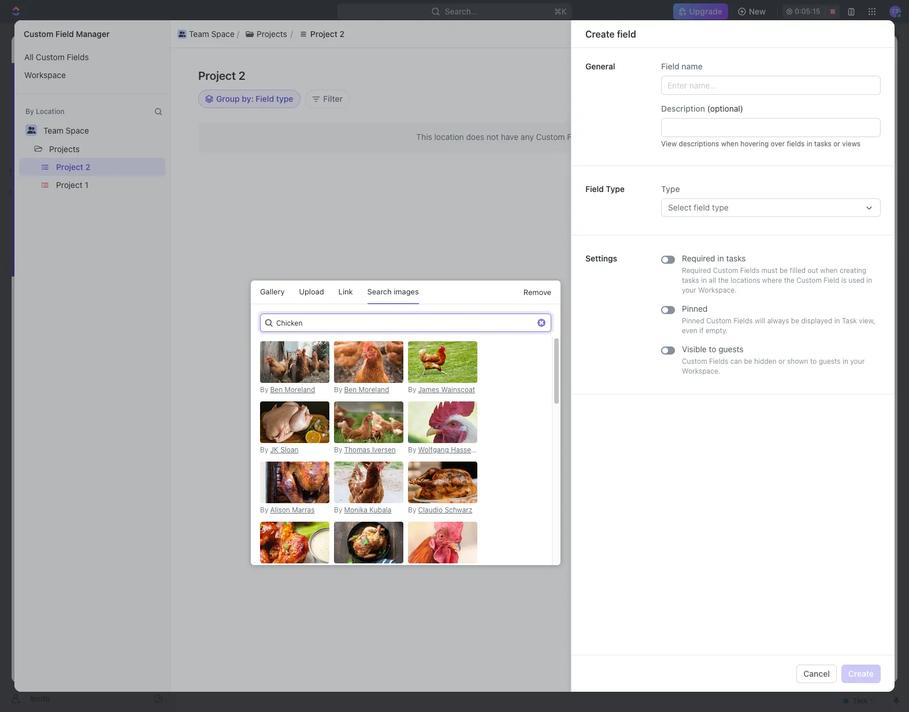 Task type: describe. For each thing, give the bounding box(es) containing it.
4 changed status from from the top
[[656, 221, 727, 230]]

spaces
[[9, 187, 34, 196]]

1 in progress from the top
[[734, 193, 775, 202]]

monika kubala link
[[344, 506, 392, 514]]

1 horizontal spatial project 2 button
[[293, 27, 351, 41]]

custom inside "visible to guests custom fields can be hidden or shown to guests in your workspace."
[[683, 357, 708, 366]]

2 changed from the top
[[658, 175, 686, 183]]

add existing field button
[[708, 67, 788, 85]]

custom down out
[[797, 276, 822, 285]]

2 ben moreland link from the left
[[344, 385, 390, 394]]

search images
[[368, 287, 419, 296]]

by thomas iversen
[[334, 445, 396, 454]]

locations
[[731, 276, 761, 285]]

list link
[[258, 104, 274, 120]]

filled
[[790, 266, 806, 275]]

created
[[686, 44, 712, 53]]

task inside pinned pinned custom fields will always be displayed in task view, even if empty.
[[843, 316, 858, 325]]

thomas iversen link
[[344, 445, 396, 454]]

by for the thomas iversen link
[[334, 445, 343, 454]]

drop
[[264, 572, 280, 580]]

0 horizontal spatial projects button
[[44, 139, 85, 158]]

this
[[685, 110, 697, 119]]

5 changed from the top
[[658, 258, 686, 267]]

6 from from the top
[[710, 286, 725, 294]]

list containing all custom fields
[[14, 48, 170, 84]]

be inside the required in tasks required custom fields must be filled out when creating tasks in all the locations where the custom field is used in your workspace.
[[780, 266, 789, 275]]

visible to guests custom fields can be hidden or shown to guests in your workspace.
[[683, 344, 866, 375]]

location
[[36, 107, 65, 116]]

to do for activity
[[734, 239, 757, 248]]

new
[[750, 6, 767, 16]]

by for alison marras link
[[260, 506, 269, 514]]

17 mins for created this task
[[822, 110, 846, 119]]

0 horizontal spatial guests
[[719, 344, 744, 354]]

marras
[[292, 506, 315, 514]]

3 15 mins from the top
[[821, 286, 846, 294]]

1 by ben moreland from the left
[[260, 385, 315, 394]]

activity inside task sidebar content section
[[635, 75, 675, 88]]

2 15 from the top
[[821, 258, 829, 267]]

by james wainscoat
[[408, 385, 476, 394]]

task sidebar content section
[[620, 63, 863, 683]]

2 in progress from the top
[[734, 258, 775, 267]]

eloisefrancis23@gmail.
[[726, 147, 805, 156]]

list containing team space
[[175, 27, 872, 41]]

by for james wainscoat link
[[408, 385, 417, 394]]

home
[[28, 60, 50, 70]]

com
[[644, 147, 805, 165]]

fields inside pinned pinned custom fields will always be displayed in task view, even if empty.
[[734, 316, 753, 325]]

0 vertical spatial team space button
[[175, 27, 237, 41]]

1 pinned from the top
[[683, 304, 708, 314]]

watcher:
[[696, 147, 724, 156]]

views
[[843, 139, 861, 148]]

description (optional)
[[662, 104, 744, 113]]

action items button
[[166, 502, 229, 523]]

field type
[[586, 184, 625, 194]]

board link
[[213, 104, 238, 120]]

1 horizontal spatial team space link
[[180, 30, 243, 44]]

5
[[825, 304, 829, 313]]

add existing field
[[715, 71, 781, 80]]

visible
[[683, 344, 707, 354]]

by jk sloan
[[260, 445, 299, 454]]

created on nov 17
[[686, 44, 746, 53]]

4 status from the top
[[688, 221, 708, 230]]

fields inside button
[[67, 52, 89, 62]]

new button
[[733, 2, 773, 21]]

manager
[[76, 29, 110, 39]]

track time
[[448, 373, 490, 383]]

used
[[849, 276, 865, 285]]

3 changed status from from the top
[[656, 193, 727, 202]]

2 horizontal spatial /
[[300, 32, 302, 42]]

field inside the required in tasks required custom fields must be filled out when creating tasks in all the locations where the custom field is used in your workspace.
[[824, 276, 840, 285]]

by for jk sloan link
[[260, 445, 269, 454]]

2 pinned from the top
[[683, 316, 705, 325]]

created this task
[[656, 110, 712, 119]]

send
[[824, 657, 844, 666]]

1 vertical spatial project 2 button
[[51, 158, 165, 176]]

fields right any
[[568, 132, 590, 142]]

james
[[418, 385, 440, 394]]

1 vertical spatial tasks
[[727, 253, 747, 263]]

custom up 'all'
[[24, 29, 53, 39]]

field left "type"
[[586, 184, 604, 194]]

nov
[[724, 44, 737, 53]]

jk
[[270, 445, 279, 454]]

assignees button
[[468, 133, 522, 147]]

will
[[755, 316, 766, 325]]

2 15 mins from the top
[[821, 258, 846, 267]]

17 left views
[[822, 147, 829, 156]]

eloisefrancis23@gmail. com
[[644, 147, 805, 165]]

sidebar navigation
[[0, 23, 173, 712]]

1 moreland from the left
[[285, 385, 315, 394]]

list containing project 2
[[14, 158, 170, 194]]

6 changed from the top
[[658, 286, 686, 294]]

where
[[763, 276, 783, 285]]

⌘k
[[555, 6, 567, 16]]

dashboards
[[28, 119, 73, 129]]

1 status from the top
[[688, 128, 708, 137]]

add task
[[826, 74, 861, 84]]

2 progress from the top
[[744, 258, 773, 267]]

home link
[[5, 56, 168, 75]]

search for search
[[727, 107, 753, 117]]

added tag power
[[656, 304, 713, 313]]

6 status from the top
[[688, 286, 708, 294]]

3 from from the top
[[710, 193, 725, 202]]

dashboards link
[[5, 115, 168, 134]]

Enter name... text field
[[662, 76, 882, 95]]

projects link
[[250, 30, 298, 44]]

4 mins from the top
[[831, 193, 846, 202]]

upload
[[299, 287, 324, 296]]

17 down add task 'button'
[[822, 128, 829, 137]]

in inside pinned pinned custom fields will always be displayed in task view, even if empty.
[[835, 316, 841, 325]]

0 horizontal spatial project 2 link
[[176, 43, 209, 53]]

custom field manager
[[24, 29, 110, 39]]

claudio
[[418, 506, 443, 514]]

hovering
[[741, 139, 769, 148]]

user group image for 'team space' 'link' to the right
[[184, 34, 191, 40]]

1 from from the top
[[710, 128, 725, 137]]

2 from from the top
[[710, 175, 725, 183]]

if
[[700, 326, 704, 335]]

gallery
[[260, 287, 285, 296]]

custom up all
[[714, 266, 739, 275]]

created
[[658, 110, 683, 119]]

send button
[[817, 652, 851, 671]]

team space, , element
[[60, 43, 72, 54]]

1 the from the left
[[719, 276, 729, 285]]

on
[[714, 44, 722, 53]]

clear search image
[[538, 319, 546, 327]]

create inside button
[[849, 668, 875, 678]]

add task button
[[819, 70, 868, 89]]

power
[[693, 304, 713, 313]]

3 15 from the top
[[821, 286, 829, 294]]

3 mins from the top
[[831, 147, 846, 156]]

any
[[521, 132, 534, 142]]

not
[[487, 132, 499, 142]]

jk sloan link
[[270, 445, 299, 454]]

1 vertical spatial complete
[[653, 267, 684, 276]]

empty.
[[706, 326, 728, 335]]

alison
[[270, 506, 290, 514]]

user group image inside sidebar navigation
[[12, 227, 21, 234]]

1 horizontal spatial project 2 link
[[305, 30, 356, 44]]

all custom fields
[[24, 52, 89, 62]]

does
[[466, 132, 485, 142]]

creating
[[840, 266, 867, 275]]

all
[[709, 276, 717, 285]]

clickbot
[[644, 147, 671, 156]]

1 to complete from the top
[[651, 193, 782, 211]]

fields inside "visible to guests custom fields can be hidden or shown to guests in your workspace."
[[710, 357, 729, 366]]

project 1 button
[[51, 176, 165, 194]]

by for 'wolfgang hasselmann' link
[[408, 445, 417, 454]]



Task type: vqa. For each thing, say whether or not it's contained in the screenshot.
"workspace." inside Required in tasks Required Custom Fields must be filled out when creating tasks in all the locations where the Custom Field is used in your Workspace.
yes



Task type: locate. For each thing, give the bounding box(es) containing it.
0 horizontal spatial /
[[169, 43, 171, 53]]

or for when
[[834, 139, 841, 148]]

this location does not have any custom fields
[[417, 132, 590, 142]]

this
[[417, 132, 433, 142]]

track
[[448, 373, 469, 383]]

0 vertical spatial tasks
[[815, 139, 832, 148]]

field up team space, , element
[[56, 29, 74, 39]]

the
[[719, 276, 729, 285], [785, 276, 795, 285]]

items
[[200, 507, 224, 518]]

1 vertical spatial guests
[[819, 357, 841, 366]]

tasks left all
[[683, 276, 700, 285]]

2 vertical spatial 17 mins
[[822, 147, 846, 156]]

2 vertical spatial do
[[797, 286, 806, 294]]

0 vertical spatial pinned
[[683, 304, 708, 314]]

17 mins up views
[[822, 128, 846, 137]]

user group image
[[179, 31, 186, 37], [184, 34, 191, 40], [12, 227, 21, 234]]

0 horizontal spatial by ben moreland
[[260, 385, 315, 394]]

when
[[722, 139, 739, 148], [821, 266, 838, 275]]

over
[[771, 139, 786, 148]]

in inside "visible to guests custom fields can be hidden or shown to guests in your workspace."
[[843, 357, 849, 366]]

15 up 5
[[821, 286, 829, 294]]

0 horizontal spatial moreland
[[285, 385, 315, 394]]

activity inside task sidebar navigation 'tab list'
[[870, 91, 892, 98]]

the down filled
[[785, 276, 795, 285]]

0 vertical spatial be
[[780, 266, 789, 275]]

task right new
[[844, 74, 861, 84]]

1 vertical spatial projects button
[[44, 139, 85, 158]]

2 vertical spatial create
[[849, 668, 875, 678]]

have
[[501, 132, 519, 142]]

type
[[606, 184, 625, 194]]

15 down search tasks... text field
[[821, 193, 829, 202]]

custom up workspace
[[36, 52, 65, 62]]

1 horizontal spatial activity
[[870, 91, 892, 98]]

1 required from the top
[[683, 253, 716, 263]]

0 vertical spatial activity
[[635, 75, 675, 88]]

/
[[245, 32, 248, 42], [300, 32, 302, 42], [169, 43, 171, 53]]

always
[[768, 316, 790, 325]]

2
[[340, 29, 345, 38], [348, 32, 353, 42], [204, 43, 209, 53], [239, 69, 246, 82], [256, 69, 266, 88], [85, 162, 90, 172], [250, 274, 254, 282]]

1 vertical spatial to complete
[[651, 258, 782, 276]]

17 mins right fields
[[822, 147, 846, 156]]

be inside "visible to guests custom fields can be hidden or shown to guests in your workspace."
[[745, 357, 753, 366]]

all
[[24, 52, 34, 62]]

thomas
[[344, 445, 370, 454]]

0 horizontal spatial search
[[368, 287, 392, 296]]

1 vertical spatial 15 mins
[[821, 258, 846, 267]]

do down filled
[[797, 286, 806, 294]]

guests
[[719, 344, 744, 354], [819, 357, 841, 366]]

15 mins up is
[[821, 258, 846, 267]]

fields up locations
[[741, 266, 760, 275]]

1 17 mins from the top
[[822, 110, 846, 119]]

tree
[[5, 201, 168, 357]]

your inside the required in tasks required custom fields must be filled out when creating tasks in all the locations where the custom field is used in your workspace.
[[683, 286, 697, 294]]

fields
[[788, 139, 805, 148]]

workspace. down all
[[699, 286, 737, 294]]

workspace
[[24, 70, 66, 80]]

from
[[710, 128, 725, 137], [710, 175, 725, 183], [710, 193, 725, 202], [710, 221, 725, 230], [710, 258, 725, 267], [710, 286, 725, 294]]

added watcher:
[[671, 147, 726, 156]]

1 horizontal spatial field
[[764, 71, 781, 80]]

1 horizontal spatial by ben moreland
[[334, 385, 390, 394]]

tasks up locations
[[727, 253, 747, 263]]

mins right fields
[[831, 147, 846, 156]]

0 vertical spatial your
[[683, 286, 697, 294]]

2 the from the left
[[785, 276, 795, 285]]

task inside 'button'
[[844, 74, 861, 84]]

docs link
[[5, 95, 168, 114]]

2 horizontal spatial create
[[849, 668, 875, 678]]

2 horizontal spatial tasks
[[815, 139, 832, 148]]

fields left will
[[734, 316, 753, 325]]

team space
[[189, 29, 235, 38], [194, 32, 240, 42], [76, 43, 122, 53], [43, 126, 89, 135]]

0 vertical spatial required
[[683, 253, 716, 263]]

guests right 'shown'
[[819, 357, 841, 366]]

0 horizontal spatial team space button
[[38, 121, 94, 139]]

create inside button
[[799, 71, 825, 80]]

complete down clickbot
[[653, 202, 684, 211]]

0 vertical spatial to complete
[[651, 193, 782, 211]]

1 15 mins from the top
[[821, 193, 846, 202]]

team space button down location
[[38, 121, 94, 139]]

1 horizontal spatial search
[[727, 107, 753, 117]]

1 vertical spatial required
[[683, 266, 712, 275]]

share
[[758, 43, 780, 53]]

field for add existing field
[[764, 71, 781, 80]]

1 horizontal spatial be
[[780, 266, 789, 275]]

task left view,
[[843, 316, 858, 325]]

project 1
[[56, 180, 88, 190]]

by ben moreland down dates
[[334, 385, 390, 394]]

6 changed status from from the top
[[656, 286, 727, 294]]

action
[[171, 507, 198, 518]]

be inside pinned pinned custom fields will always be displayed in task view, even if empty.
[[792, 316, 800, 325]]

0 horizontal spatial when
[[722, 139, 739, 148]]

0 horizontal spatial the
[[719, 276, 729, 285]]

complete down locations
[[734, 286, 770, 294]]

0 horizontal spatial tasks
[[683, 276, 700, 285]]

1 mins from the top
[[831, 110, 846, 119]]

4 changed from the top
[[658, 221, 686, 230]]

workspace. inside "visible to guests custom fields can be hidden or shown to guests in your workspace."
[[683, 367, 721, 375]]

1 vertical spatial when
[[821, 266, 838, 275]]

images
[[394, 287, 419, 296]]

ben
[[270, 385, 283, 394], [344, 385, 357, 394]]

1 horizontal spatial ben
[[344, 385, 357, 394]]

3 17 mins from the top
[[822, 147, 846, 156]]

add inside 'button'
[[826, 74, 842, 84]]

in
[[807, 139, 813, 148], [736, 193, 742, 202], [718, 253, 725, 263], [736, 258, 742, 267], [702, 276, 708, 285], [867, 276, 873, 285], [835, 316, 841, 325], [843, 357, 849, 366]]

Search... text field
[[267, 314, 533, 331]]

2 vertical spatial tasks
[[683, 276, 700, 285]]

to complete down eloisefrancis23@gmail. com
[[651, 193, 782, 211]]

1 changed status from from the top
[[656, 128, 727, 137]]

0 vertical spatial projects button
[[239, 27, 293, 41]]

0 horizontal spatial team space link
[[76, 43, 122, 53]]

workspace. inside the required in tasks required custom fields must be filled out when creating tasks in all the locations where the custom field is used in your workspace.
[[699, 286, 737, 294]]

do up locations
[[746, 239, 755, 248]]

assignees
[[482, 135, 516, 144]]

complete
[[653, 202, 684, 211], [653, 267, 684, 276], [734, 286, 770, 294]]

out
[[808, 266, 819, 275]]

3 status from the top
[[688, 193, 708, 202]]

0 vertical spatial to do
[[752, 128, 773, 137]]

ben for second ben moreland link from left
[[344, 385, 357, 394]]

inbox
[[28, 80, 48, 90]]

search left images
[[368, 287, 392, 296]]

2 vertical spatial complete
[[734, 286, 770, 294]]

1 ben moreland link from the left
[[270, 385, 315, 394]]

or left 'shown'
[[779, 357, 786, 366]]

complete up added tag power
[[653, 267, 684, 276]]

0 horizontal spatial activity
[[635, 75, 675, 88]]

custom inside button
[[36, 52, 65, 62]]

tree inside sidebar navigation
[[5, 201, 168, 357]]

do for activity
[[746, 239, 755, 248]]

added right clickbot
[[673, 147, 694, 156]]

task sidebar navigation tab list
[[868, 70, 894, 138]]

1 vertical spatial your
[[851, 357, 866, 366]]

0 horizontal spatial field
[[617, 29, 637, 39]]

custom down visible
[[683, 357, 708, 366]]

added left tag
[[658, 304, 678, 313]]

custom inside pinned pinned custom fields will always be displayed in task view, even if empty.
[[707, 316, 732, 325]]

3 changed from the top
[[658, 193, 686, 202]]

1 vertical spatial activity
[[870, 91, 892, 98]]

0 vertical spatial task
[[844, 74, 861, 84]]

17 mins up search tasks... text field
[[822, 110, 846, 119]]

create for field
[[586, 29, 615, 39]]

7 mins from the top
[[831, 304, 846, 313]]

create field
[[586, 29, 637, 39]]

15 right out
[[821, 258, 829, 267]]

to do for added
[[785, 286, 806, 294]]

project 2 link
[[305, 30, 356, 44], [176, 43, 209, 53]]

favorites
[[9, 168, 40, 176]]

your down view,
[[851, 357, 866, 366]]

2 status from the top
[[688, 175, 708, 183]]

0 horizontal spatial your
[[282, 572, 297, 580]]

can
[[731, 357, 743, 366]]

tasks right fields
[[815, 139, 832, 148]]

user group image for topmost team space button
[[179, 31, 186, 37]]

15 mins
[[821, 193, 846, 202], [821, 258, 846, 267], [821, 286, 846, 294]]

view
[[662, 139, 677, 148]]

progress up locations
[[744, 258, 773, 267]]

0 horizontal spatial add
[[715, 71, 730, 80]]

1 vertical spatial or
[[779, 357, 786, 366]]

team space button up / project 2
[[175, 27, 237, 41]]

mins up views
[[831, 128, 846, 137]]

0 vertical spatial added
[[673, 147, 694, 156]]

here
[[314, 572, 329, 580]]

1 vertical spatial search
[[368, 287, 392, 296]]

2 17 mins from the top
[[822, 128, 846, 137]]

sloan
[[281, 445, 299, 454]]

1 vertical spatial added
[[658, 304, 678, 313]]

1 horizontal spatial /
[[245, 32, 248, 42]]

0 vertical spatial 15 mins
[[821, 193, 846, 202]]

6 mins from the top
[[831, 286, 846, 294]]

0 vertical spatial 15
[[821, 193, 829, 202]]

1 vertical spatial team space button
[[38, 121, 94, 139]]

description
[[662, 104, 706, 113]]

2 horizontal spatial do
[[797, 286, 806, 294]]

2 vertical spatial your
[[282, 572, 297, 580]]

user group image inside team space button
[[179, 31, 186, 37]]

by
[[25, 107, 34, 116], [260, 385, 269, 394], [334, 385, 343, 394], [408, 385, 417, 394], [260, 445, 269, 454], [334, 445, 343, 454], [408, 445, 417, 454], [260, 506, 269, 514], [334, 506, 343, 514], [408, 506, 417, 514]]

list
[[175, 27, 872, 41], [14, 48, 170, 84], [14, 158, 170, 194]]

15 mins down is
[[821, 286, 846, 294]]

field
[[56, 29, 74, 39], [662, 61, 680, 71], [586, 184, 604, 194], [824, 276, 840, 285]]

0 vertical spatial guests
[[719, 344, 744, 354]]

1 vertical spatial be
[[792, 316, 800, 325]]

17 mins for changed status from
[[822, 128, 846, 137]]

custom right any
[[536, 132, 565, 142]]

fields inside the required in tasks required custom fields must be filled out when creating tasks in all the locations where the custom field is used in your workspace.
[[741, 266, 760, 275]]

1 progress from the top
[[744, 193, 773, 202]]

in progress down eloisefrancis23@gmail.
[[734, 193, 775, 202]]

2 vertical spatial 15
[[821, 286, 829, 294]]

2 vertical spatial 15 mins
[[821, 286, 846, 294]]

0 horizontal spatial create
[[586, 29, 615, 39]]

or for guests
[[779, 357, 786, 366]]

0 vertical spatial complete
[[653, 202, 684, 211]]

1 horizontal spatial add
[[826, 74, 842, 84]]

2 by ben moreland from the left
[[334, 385, 390, 394]]

invite
[[30, 693, 50, 703]]

1 changed from the top
[[658, 128, 686, 137]]

do for added
[[797, 286, 806, 294]]

by monika kubala
[[334, 506, 392, 514]]

mins down views
[[831, 193, 846, 202]]

be for custom
[[792, 316, 800, 325]]

guests up can
[[719, 344, 744, 354]]

status
[[688, 128, 708, 137], [688, 175, 708, 183], [688, 193, 708, 202], [688, 221, 708, 230], [688, 258, 708, 267], [688, 286, 708, 294]]

1 vertical spatial do
[[746, 239, 755, 248]]

calendar link
[[293, 104, 330, 120]]

remove
[[524, 287, 552, 296]]

(optional)
[[708, 104, 744, 113]]

create left new
[[799, 71, 825, 80]]

create right the cancel
[[849, 668, 875, 678]]

your up tag
[[683, 286, 697, 294]]

descriptions
[[679, 139, 720, 148]]

field left name
[[662, 61, 680, 71]]

17 right nov
[[739, 44, 746, 53]]

field left is
[[824, 276, 840, 285]]

mins up is
[[831, 258, 846, 267]]

team space button
[[175, 27, 237, 41], [38, 121, 94, 139]]

1 vertical spatial 15
[[821, 258, 829, 267]]

mins right 5
[[831, 304, 846, 313]]

mins up search tasks... text field
[[831, 110, 846, 119]]

1 horizontal spatial projects button
[[239, 27, 293, 41]]

0 vertical spatial search
[[727, 107, 753, 117]]

add for add existing field
[[715, 71, 730, 80]]

by ben moreland down "edit task name" text field
[[260, 385, 315, 394]]

tag
[[680, 304, 691, 313]]

do
[[763, 128, 773, 137], [746, 239, 755, 248], [797, 286, 806, 294]]

team inside 'link'
[[194, 32, 214, 42]]

to do
[[752, 128, 773, 137], [734, 239, 757, 248], [785, 286, 806, 294]]

ben moreland link
[[270, 385, 315, 394], [344, 385, 390, 394]]

added for tag
[[658, 304, 678, 313]]

project inside button
[[56, 180, 83, 190]]

0 horizontal spatial do
[[746, 239, 755, 248]]

1 vertical spatial create
[[799, 71, 825, 80]]

must
[[762, 266, 778, 275]]

0:05:15 button
[[783, 5, 840, 19]]

search inside 'button'
[[727, 107, 753, 117]]

2 changed status from from the top
[[656, 175, 727, 183]]

task
[[844, 74, 861, 84], [843, 316, 858, 325]]

17 up search tasks... text field
[[822, 110, 829, 119]]

do up the view descriptions when hovering over fields in tasks or views at the right
[[763, 128, 773, 137]]

1 horizontal spatial moreland
[[359, 385, 390, 394]]

or
[[834, 139, 841, 148], [779, 357, 786, 366]]

Edit task name text field
[[64, 335, 562, 356]]

be right the always
[[792, 316, 800, 325]]

added for watcher:
[[673, 147, 694, 156]]

wainscoat
[[442, 385, 476, 394]]

workspace.
[[699, 286, 737, 294], [683, 367, 721, 375]]

custom up empty.
[[707, 316, 732, 325]]

to do down filled
[[785, 286, 806, 294]]

by for monika kubala link
[[334, 506, 343, 514]]

0 vertical spatial 17 mins
[[822, 110, 846, 119]]

5 from from the top
[[710, 258, 725, 267]]

be right can
[[745, 357, 753, 366]]

link
[[339, 287, 353, 296]]

moreland left the james
[[359, 385, 390, 394]]

0 vertical spatial when
[[722, 139, 739, 148]]

be left filled
[[780, 266, 789, 275]]

5 changed status from from the top
[[656, 258, 727, 267]]

1 horizontal spatial team space button
[[175, 27, 237, 41]]

add inside button
[[715, 71, 730, 80]]

project
[[311, 29, 338, 38], [319, 32, 346, 42], [176, 43, 202, 53], [198, 69, 236, 82], [201, 69, 253, 88], [56, 162, 83, 172], [56, 180, 83, 190]]

create up general on the right of the page
[[586, 29, 615, 39]]

1 ben from the left
[[270, 385, 283, 394]]

progress
[[744, 193, 773, 202], [744, 258, 773, 267]]

search right task
[[727, 107, 753, 117]]

be
[[780, 266, 789, 275], [792, 316, 800, 325], [745, 357, 753, 366]]

be for guests
[[745, 357, 753, 366]]

even
[[683, 326, 698, 335]]

docs
[[28, 99, 47, 109]]

by for claudio schwarz link
[[408, 506, 417, 514]]

1 horizontal spatial your
[[683, 286, 697, 294]]

15
[[821, 193, 829, 202], [821, 258, 829, 267], [821, 286, 829, 294]]

2 vertical spatial to do
[[785, 286, 806, 294]]

None text field
[[662, 118, 882, 137]]

1 vertical spatial progress
[[744, 258, 773, 267]]

fields left can
[[710, 357, 729, 366]]

0 horizontal spatial project 2 button
[[51, 158, 165, 176]]

2 required from the top
[[683, 266, 712, 275]]

workspace. down visible
[[683, 367, 721, 375]]

or inside "visible to guests custom fields can be hidden or shown to guests in your workspace."
[[779, 357, 786, 366]]

new
[[827, 71, 842, 80]]

to complete up power on the top of the page
[[651, 258, 782, 276]]

2 ben from the left
[[344, 385, 357, 394]]

in progress up locations
[[734, 258, 775, 267]]

your inside "visible to guests custom fields can be hidden or shown to guests in your workspace."
[[851, 357, 866, 366]]

when left hovering
[[722, 139, 739, 148]]

search for search images
[[368, 287, 392, 296]]

1 horizontal spatial when
[[821, 266, 838, 275]]

ben for 2nd ben moreland link from the right
[[270, 385, 283, 394]]

calendar
[[295, 107, 330, 117]]

1 vertical spatial task
[[843, 316, 858, 325]]

2 to complete from the top
[[651, 258, 782, 276]]

2 mins from the top
[[831, 128, 846, 137]]

1 horizontal spatial the
[[785, 276, 795, 285]]

1 vertical spatial in progress
[[734, 258, 775, 267]]

mins down is
[[831, 286, 846, 294]]

team
[[189, 29, 209, 38], [194, 32, 214, 42], [76, 43, 96, 53], [43, 126, 64, 135]]

when right out
[[821, 266, 838, 275]]

1 vertical spatial pinned
[[683, 316, 705, 325]]

progress down eloisefrancis23@gmail.
[[744, 193, 773, 202]]

0 vertical spatial do
[[763, 128, 773, 137]]

/ project 2
[[169, 43, 209, 53]]

when inside the required in tasks required custom fields must be filled out when creating tasks in all the locations where the custom field is used in your workspace.
[[821, 266, 838, 275]]

0 horizontal spatial ben
[[270, 385, 283, 394]]

moreland down "edit task name" text field
[[285, 385, 315, 394]]

wolfgang hasselmann link
[[418, 445, 491, 454]]

the right all
[[719, 276, 729, 285]]

to do up the view descriptions when hovering over fields in tasks or views at the right
[[752, 128, 773, 137]]

4 from from the top
[[710, 221, 725, 230]]

create for new
[[799, 71, 825, 80]]

1 horizontal spatial ben moreland link
[[344, 385, 390, 394]]

user group image inside 'team space' 'link'
[[184, 34, 191, 40]]

0 vertical spatial create
[[586, 29, 615, 39]]

2 moreland from the left
[[359, 385, 390, 394]]

1 15 from the top
[[821, 193, 829, 202]]

your left files
[[282, 572, 297, 580]]

0 horizontal spatial be
[[745, 357, 753, 366]]

5 status from the top
[[688, 258, 708, 267]]

0 horizontal spatial or
[[779, 357, 786, 366]]

space inside 'link'
[[217, 32, 240, 42]]

0 vertical spatial progress
[[744, 193, 773, 202]]

or left views
[[834, 139, 841, 148]]

existing
[[732, 71, 762, 80]]

search...
[[445, 6, 478, 16]]

15 mins down views
[[821, 193, 846, 202]]

2 horizontal spatial field
[[845, 71, 861, 80]]

1 horizontal spatial tasks
[[727, 253, 747, 263]]

by ben moreland
[[260, 385, 315, 394], [334, 385, 390, 394]]

create button
[[842, 664, 882, 683]]

Search tasks... text field
[[766, 131, 882, 149]]

2 horizontal spatial your
[[851, 357, 866, 366]]

5 mins from the top
[[831, 258, 846, 267]]

to do up locations
[[734, 239, 757, 248]]

1 horizontal spatial create
[[799, 71, 825, 80]]

add for add task
[[826, 74, 842, 84]]

added
[[673, 147, 694, 156], [658, 304, 678, 313]]

fields up workspace button
[[67, 52, 89, 62]]

field for create new field
[[845, 71, 861, 80]]

files
[[298, 572, 312, 580]]



